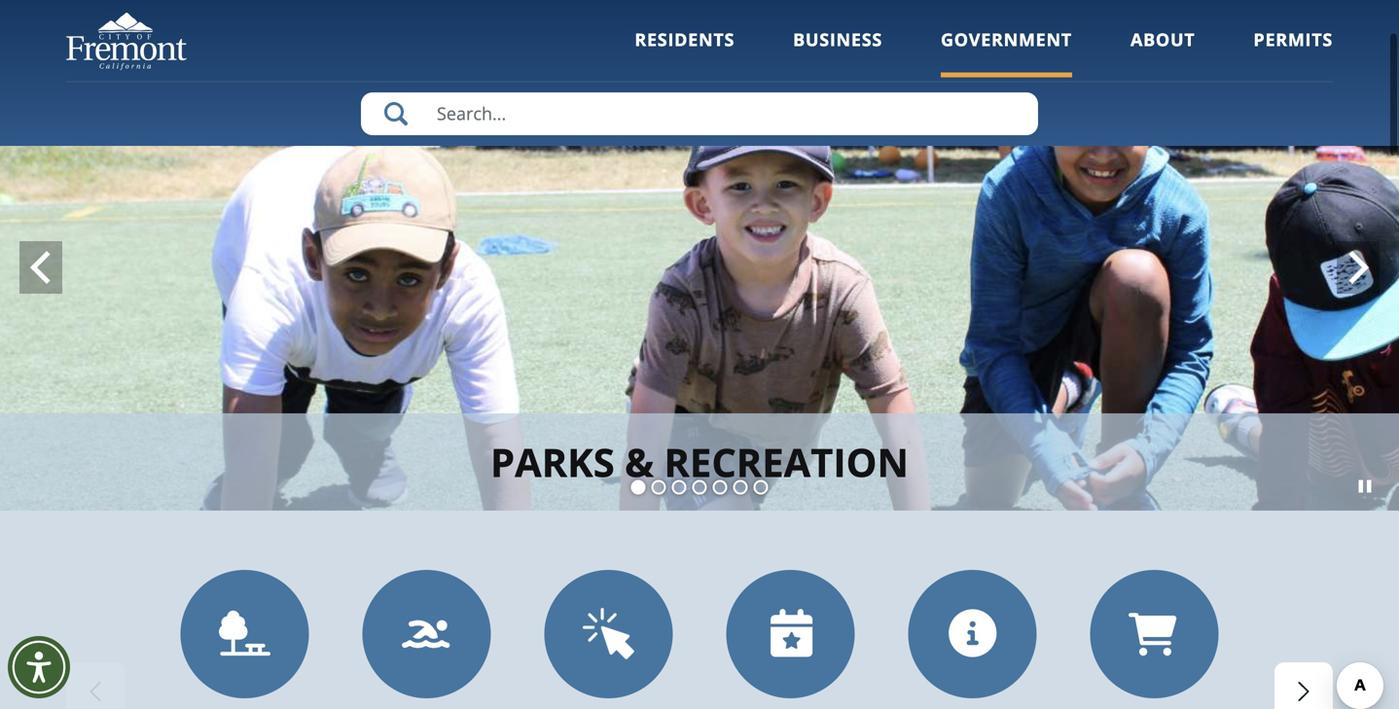 Task type: vqa. For each thing, say whether or not it's contained in the screenshot.
positions to the bottom
no



Task type: locate. For each thing, give the bounding box(es) containing it.
parks & recreation
[[491, 436, 909, 489], [491, 436, 909, 489]]

business link
[[793, 28, 883, 77]]

government link
[[941, 28, 1073, 77]]

permits link
[[1254, 28, 1334, 77]]

parks & recreation link
[[491, 436, 909, 489], [491, 436, 909, 489]]

information image
[[947, 608, 999, 660]]

swimmer image
[[401, 608, 453, 660]]

recreation
[[664, 436, 909, 489], [664, 436, 909, 489]]

parks
[[491, 436, 615, 489], [491, 436, 615, 489]]

permits
[[1254, 28, 1334, 52]]

residents
[[635, 28, 735, 52]]

tree and bench image
[[219, 608, 271, 660]]

columnusercontrol1 main content
[[0, 0, 1400, 710]]

&
[[625, 436, 654, 489], [625, 436, 654, 489]]



Task type: describe. For each thing, give the bounding box(es) containing it.
about
[[1131, 28, 1196, 52]]

shopping cart image
[[1129, 608, 1181, 660]]

residents link
[[635, 28, 735, 77]]

calendar and star image
[[765, 608, 817, 660]]

about link
[[1131, 28, 1196, 77]]

Search text field
[[361, 92, 1039, 135]]

cta 4 fremontconnect image
[[583, 608, 635, 660]]

government
[[941, 28, 1073, 52]]

business
[[793, 28, 883, 52]]



